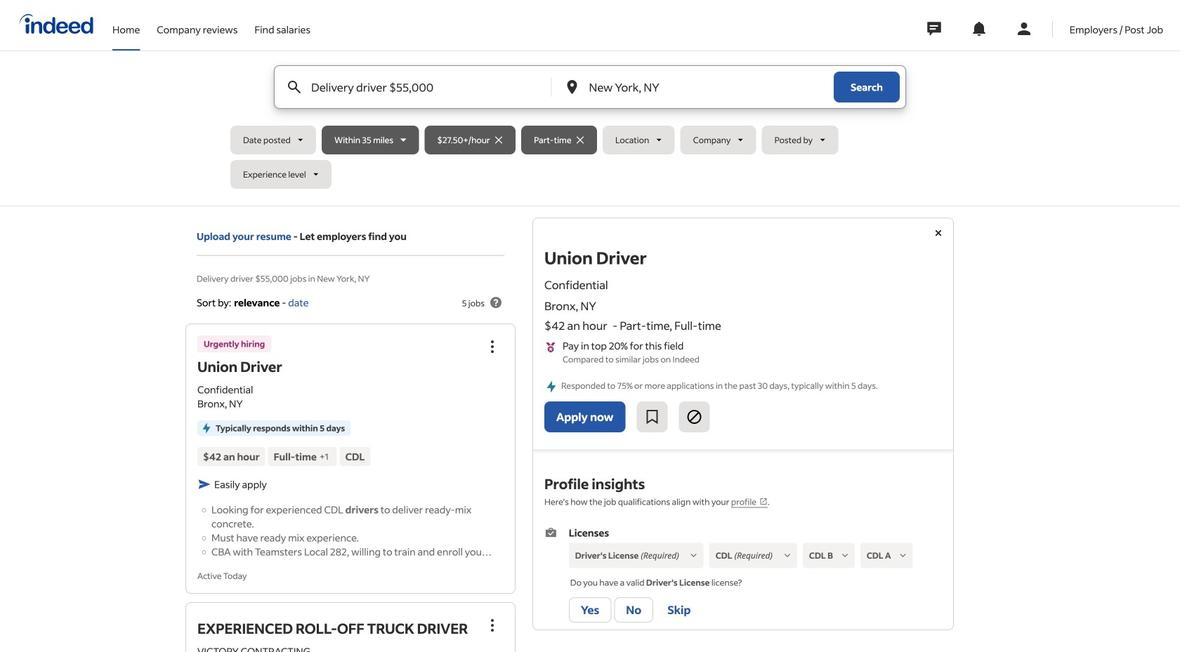 Task type: locate. For each thing, give the bounding box(es) containing it.
0 horizontal spatial missing qualification image
[[781, 550, 794, 563]]

job actions for union driver is collapsed image
[[484, 339, 501, 356]]

job actions for experienced roll-off truck driver is collapsed image
[[484, 618, 501, 635]]

missing qualification image
[[688, 550, 701, 563], [897, 550, 910, 563]]

notifications unread count 0 image
[[971, 20, 988, 37]]

2 missing qualification image from the left
[[839, 550, 852, 563]]

search: Job title, keywords, or company text field
[[309, 66, 528, 108]]

save this job image
[[644, 409, 661, 426]]

1 horizontal spatial missing qualification image
[[839, 550, 852, 563]]

close job details image
[[931, 225, 947, 242]]

None search field
[[231, 65, 950, 195]]

0 horizontal spatial missing qualification image
[[688, 550, 701, 563]]

1 missing qualification image from the left
[[781, 550, 794, 563]]

missing qualification image
[[781, 550, 794, 563], [839, 550, 852, 563]]

profile (opens in a new window) image
[[760, 498, 768, 506]]

1 horizontal spatial missing qualification image
[[897, 550, 910, 563]]



Task type: vqa. For each thing, say whether or not it's contained in the screenshot.
JOB ACTIONS FOR CUSTOMER CARE MANAGER IS COLLAPSED icon
no



Task type: describe. For each thing, give the bounding box(es) containing it.
help icon image
[[488, 294, 505, 311]]

2 missing qualification image from the left
[[897, 550, 910, 563]]

Edit location text field
[[587, 66, 806, 108]]

licenses group
[[545, 526, 942, 626]]

1 missing qualification image from the left
[[688, 550, 701, 563]]

messages unread count 0 image
[[925, 15, 944, 43]]

not interested image
[[686, 409, 703, 426]]



